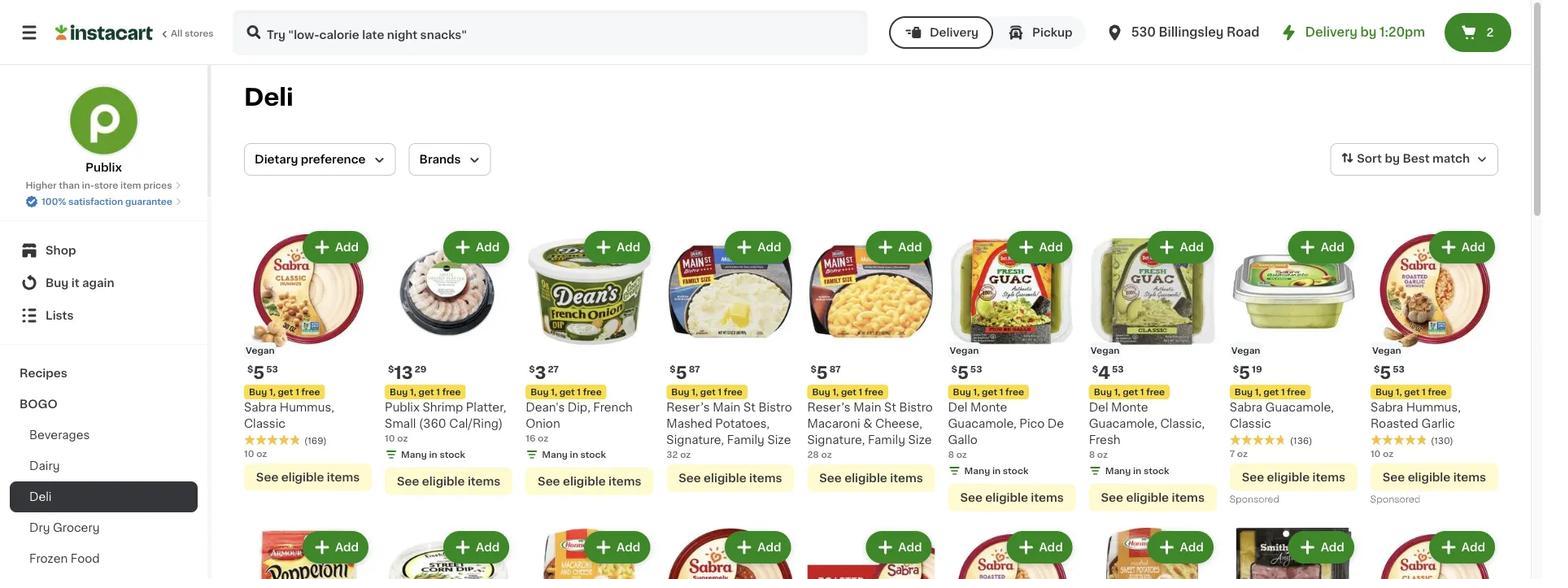 Task type: vqa. For each thing, say whether or not it's contained in the screenshot.
the left Classic
yes



Task type: locate. For each thing, give the bounding box(es) containing it.
1 5 from the left
[[253, 364, 265, 381]]

many in stock for 4
[[1106, 467, 1170, 476]]

53
[[266, 365, 278, 374], [971, 365, 983, 374], [1112, 365, 1124, 374], [1393, 365, 1405, 374]]

1 classic from the left
[[244, 418, 286, 430]]

1 vegan from the left
[[246, 346, 275, 355]]

3 $ from the left
[[529, 365, 535, 374]]

guacamole,
[[1266, 402, 1335, 414], [949, 418, 1017, 430], [1089, 418, 1158, 430]]

87 up mashed
[[689, 365, 700, 374]]

bistro for reser's main st bistro macaroni & cheese, signature, family size
[[900, 402, 933, 414]]

9 $ from the left
[[1374, 365, 1380, 374]]

shop link
[[10, 234, 198, 267]]

in down dean's dip, french onion 16 oz
[[570, 451, 578, 459]]

1 hummus, from the left
[[280, 402, 334, 414]]

by inside "link"
[[1361, 26, 1377, 38]]

1 $ 5 87 from the left
[[670, 364, 700, 381]]

$ inside $ 3 27
[[529, 365, 535, 374]]

del monte guacamole, pico de gallo 8 oz
[[949, 402, 1064, 459]]

reser's main st bistro macaroni & cheese, signature, family size 28 oz
[[808, 402, 933, 459]]

stock down dean's dip, french onion 16 oz
[[581, 451, 606, 459]]

1 del from the left
[[949, 402, 968, 414]]

1, up sabra hummus, classic at the left bottom of the page
[[269, 388, 276, 397]]

1 1 from the left
[[296, 388, 299, 397]]

2 sabra from the left
[[1230, 402, 1263, 414]]

1 horizontal spatial $ 5 87
[[811, 364, 841, 381]]

2 vegan from the left
[[950, 346, 979, 355]]

sponsored badge image
[[1230, 496, 1280, 505], [1371, 496, 1420, 505]]

delivery inside button
[[930, 27, 979, 38]]

guacamole, inside sabra guacamole, classic
[[1266, 402, 1335, 414]]

oz down small
[[397, 434, 408, 443]]

vegan for sabra hummus, roasted garlic
[[1373, 346, 1402, 355]]

3 $ 5 53 from the left
[[1374, 364, 1405, 381]]

1 bistro from the left
[[759, 402, 792, 414]]

87 for reser's main st bistro macaroni & cheese, signature, family size
[[830, 365, 841, 374]]

guarantee
[[125, 197, 172, 206]]

guacamole, up gallo
[[949, 418, 1017, 430]]

0 horizontal spatial family
[[727, 435, 765, 446]]

$ inside $ 4 53
[[1093, 365, 1099, 374]]

eligible for sabra hummus, classic
[[281, 472, 324, 483]]

hummus, up garlic
[[1407, 402, 1461, 414]]

items for del monte guacamole, classic, fresh
[[1172, 492, 1205, 504]]

stock for 4
[[1144, 467, 1170, 476]]

3 get from the left
[[560, 388, 575, 397]]

1 horizontal spatial bistro
[[900, 402, 933, 414]]

0 horizontal spatial monte
[[971, 402, 1008, 414]]

1 vertical spatial by
[[1385, 153, 1401, 165]]

guacamole, for 4
[[1089, 418, 1158, 430]]

1 up sabra guacamole, classic
[[1282, 388, 1286, 397]]

reser's inside "reser's main st bistro mashed potatoes, signature, family size 32 oz"
[[667, 402, 710, 414]]

4 $ from the left
[[670, 365, 676, 374]]

1 horizontal spatial family
[[868, 435, 906, 446]]

buy up dean's
[[531, 388, 549, 397]]

sabra inside sabra guacamole, classic
[[1230, 402, 1263, 414]]

eligible down (360
[[422, 476, 465, 488]]

frozen food
[[29, 553, 100, 565]]

classic
[[244, 418, 286, 430], [1230, 418, 1272, 430]]

2 1 from the left
[[436, 388, 440, 397]]

4 vegan from the left
[[1232, 346, 1261, 355]]

buy 1, get 1 free for del monte guacamole, pico de gallo
[[953, 388, 1025, 397]]

family down potatoes,
[[727, 435, 765, 446]]

53 up del monte guacamole, pico de gallo 8 oz
[[971, 365, 983, 374]]

see eligible items for del monte guacamole, classic, fresh
[[1102, 492, 1205, 504]]

see for reser's main st bistro macaroni & cheese, signature, family size
[[820, 473, 842, 484]]

st up cheese,
[[885, 402, 897, 414]]

0 horizontal spatial reser's
[[667, 402, 710, 414]]

7
[[1230, 449, 1236, 458]]

7 1 from the left
[[1282, 388, 1286, 397]]

size inside "reser's main st bistro mashed potatoes, signature, family size 32 oz"
[[768, 435, 791, 446]]

1 horizontal spatial signature,
[[808, 435, 865, 446]]

3 1, from the left
[[551, 388, 557, 397]]

1 horizontal spatial $ 5 53
[[952, 364, 983, 381]]

oz down roasted
[[1384, 449, 1394, 458]]

get
[[278, 388, 293, 397], [419, 388, 434, 397], [560, 388, 575, 397], [701, 388, 716, 397], [982, 388, 998, 397], [1123, 388, 1139, 397], [1264, 388, 1280, 397], [841, 388, 857, 397], [1405, 388, 1420, 397]]

1 get from the left
[[278, 388, 293, 397]]

0 horizontal spatial del
[[949, 402, 968, 414]]

0 horizontal spatial sabra
[[244, 402, 277, 414]]

0 horizontal spatial sponsored badge image
[[1230, 496, 1280, 505]]

bistro inside reser's main st bistro macaroni & cheese, signature, family size 28 oz
[[900, 402, 933, 414]]

1 for sabra hummus, classic
[[296, 388, 299, 397]]

6 get from the left
[[1123, 388, 1139, 397]]

eligible for sabra guacamole, classic
[[1268, 472, 1310, 483]]

1 horizontal spatial sponsored badge image
[[1371, 496, 1420, 505]]

1 free from the left
[[302, 388, 320, 397]]

4 buy 1, get 1 free from the left
[[672, 388, 743, 397]]

9 free from the left
[[1429, 388, 1447, 397]]

1 horizontal spatial reser's
[[808, 402, 851, 414]]

add button
[[304, 233, 367, 262], [445, 233, 508, 262], [586, 233, 649, 262], [727, 233, 790, 262], [868, 233, 931, 262], [1009, 233, 1072, 262], [1150, 233, 1212, 262], [1290, 233, 1353, 262], [1431, 233, 1494, 262], [304, 533, 367, 562], [445, 533, 508, 562], [586, 533, 649, 562], [727, 533, 790, 562], [868, 533, 931, 562], [1009, 533, 1072, 562], [1150, 533, 1212, 562], [1290, 533, 1353, 562], [1431, 533, 1494, 562]]

eligible down "reser's main st bistro mashed potatoes, signature, family size 32 oz" on the bottom of the page
[[704, 473, 747, 484]]

0 horizontal spatial 8
[[949, 451, 955, 459]]

eligible down del monte guacamole, classic, fresh 8 oz
[[1127, 492, 1169, 504]]

family inside reser's main st bistro macaroni & cheese, signature, family size 28 oz
[[868, 435, 906, 446]]

1 horizontal spatial 87
[[830, 365, 841, 374]]

items
[[327, 472, 360, 483], [1313, 472, 1346, 483], [1454, 472, 1487, 483], [750, 473, 783, 484], [890, 473, 923, 484], [468, 476, 501, 488], [609, 476, 642, 488], [1031, 492, 1064, 504], [1172, 492, 1205, 504]]

publix inside "publix shrimp platter, small (360 cal/ring) 10 oz"
[[385, 402, 420, 414]]

100% satisfaction guarantee button
[[25, 192, 182, 208]]

oz right "28"
[[822, 451, 832, 459]]

8 1, from the left
[[833, 388, 839, 397]]

stock
[[440, 451, 465, 459], [581, 451, 606, 459], [1003, 467, 1029, 476], [1144, 467, 1170, 476]]

1 53 from the left
[[266, 365, 278, 374]]

10 for sabra hummus, roasted garlic
[[1371, 449, 1381, 458]]

None search field
[[233, 10, 868, 55]]

87
[[689, 365, 700, 374], [830, 365, 841, 374]]

get for reser's main st bistro macaroni & cheese, signature, family size
[[841, 388, 857, 397]]

oz inside "publix shrimp platter, small (360 cal/ring) 10 oz"
[[397, 434, 408, 443]]

10 down roasted
[[1371, 449, 1381, 458]]

7 $ from the left
[[1234, 365, 1240, 374]]

6 $ from the left
[[1093, 365, 1099, 374]]

0 horizontal spatial classic
[[244, 418, 286, 430]]

5 $ from the left
[[952, 365, 958, 374]]

8 $ from the left
[[811, 365, 817, 374]]

2 classic from the left
[[1230, 418, 1272, 430]]

7 get from the left
[[1264, 388, 1280, 397]]

many down fresh
[[1106, 467, 1131, 476]]

1 reser's from the left
[[667, 402, 710, 414]]

1 for dean's dip, french onion
[[577, 388, 581, 397]]

items for sabra guacamole, classic
[[1313, 472, 1346, 483]]

1, up mashed
[[692, 388, 698, 397]]

1 family from the left
[[727, 435, 765, 446]]

8 inside del monte guacamole, classic, fresh 8 oz
[[1089, 451, 1096, 459]]

all stores
[[171, 29, 214, 38]]

7 free from the left
[[1288, 388, 1306, 397]]

product group containing 13
[[385, 228, 513, 496]]

buy 1, get 1 free down $ 4 53
[[1094, 388, 1165, 397]]

delivery for delivery by 1:20pm
[[1306, 26, 1358, 38]]

3 vegan from the left
[[1091, 346, 1120, 355]]

buy 1, get 1 free for reser's main st bistro macaroni & cheese, signature, family size
[[813, 388, 884, 397]]

many down small
[[401, 451, 427, 459]]

$ for del monte guacamole, pico de gallo
[[952, 365, 958, 374]]

bistro inside "reser's main st bistro mashed potatoes, signature, family size 32 oz"
[[759, 402, 792, 414]]

see for dean's dip, french onion
[[538, 476, 560, 488]]

shrimp
[[423, 402, 463, 414]]

2 bistro from the left
[[900, 402, 933, 414]]

10 oz for roasted
[[1371, 449, 1394, 458]]

classic inside sabra guacamole, classic
[[1230, 418, 1272, 430]]

8 1 from the left
[[859, 388, 863, 397]]

1 horizontal spatial main
[[854, 402, 882, 414]]

5 5 from the left
[[817, 364, 828, 381]]

see for publix shrimp platter, small (360 cal/ring)
[[397, 476, 419, 488]]

buy 1, get 1 free
[[249, 388, 320, 397], [390, 388, 461, 397], [531, 388, 602, 397], [672, 388, 743, 397], [953, 388, 1025, 397], [1094, 388, 1165, 397], [1235, 388, 1306, 397], [813, 388, 884, 397], [1376, 388, 1447, 397]]

1, up del monte guacamole, pico de gallo 8 oz
[[974, 388, 980, 397]]

service type group
[[889, 16, 1086, 49]]

(169)
[[304, 436, 327, 445]]

0 horizontal spatial $ 5 87
[[670, 364, 700, 381]]

4 5 from the left
[[1240, 364, 1251, 381]]

buy up roasted
[[1376, 388, 1394, 397]]

delivery by 1:20pm
[[1306, 26, 1426, 38]]

5 1, from the left
[[974, 388, 980, 397]]

$ for publix shrimp platter, small (360 cal/ring)
[[388, 365, 394, 374]]

guacamole, inside del monte guacamole, classic, fresh 8 oz
[[1089, 418, 1158, 430]]

monte up gallo
[[971, 402, 1008, 414]]

oz right 32
[[680, 451, 691, 459]]

53 for sabra hummus, roasted garlic
[[1393, 365, 1405, 374]]

eligible for reser's main st bistro mashed potatoes, signature, family size
[[704, 473, 747, 484]]

53 right 4
[[1112, 365, 1124, 374]]

buy for publix shrimp platter, small (360 cal/ring)
[[390, 388, 408, 397]]

5 buy 1, get 1 free from the left
[[953, 388, 1025, 397]]

del inside del monte guacamole, classic, fresh 8 oz
[[1089, 402, 1109, 414]]

free up &
[[865, 388, 884, 397]]

0 horizontal spatial signature,
[[667, 435, 724, 446]]

2 $ 5 53 from the left
[[952, 364, 983, 381]]

guacamole, inside del monte guacamole, pico de gallo 8 oz
[[949, 418, 1017, 430]]

4 1 from the left
[[718, 388, 722, 397]]

see eligible items for sabra hummus, roasted garlic
[[1383, 472, 1487, 483]]

1, up dean's
[[551, 388, 557, 397]]

0 horizontal spatial main
[[713, 402, 741, 414]]

eligible down (130)
[[1408, 472, 1451, 483]]

del inside del monte guacamole, pico de gallo 8 oz
[[949, 402, 968, 414]]

0 horizontal spatial size
[[768, 435, 791, 446]]

0 horizontal spatial deli
[[29, 492, 52, 503]]

1
[[296, 388, 299, 397], [436, 388, 440, 397], [577, 388, 581, 397], [718, 388, 722, 397], [1000, 388, 1004, 397], [1141, 388, 1145, 397], [1282, 388, 1286, 397], [859, 388, 863, 397], [1423, 388, 1426, 397]]

satisfaction
[[68, 197, 123, 206]]

2 del from the left
[[1089, 402, 1109, 414]]

see eligible items button for reser's main st bistro macaroni & cheese, signature, family size
[[808, 465, 936, 492]]

see eligible items button down reser's main st bistro macaroni & cheese, signature, family size 28 oz
[[808, 465, 936, 492]]

1 up reser's main st bistro macaroni & cheese, signature, family size 28 oz
[[859, 388, 863, 397]]

8 get from the left
[[841, 388, 857, 397]]

0 horizontal spatial by
[[1361, 26, 1377, 38]]

1 up "shrimp"
[[436, 388, 440, 397]]

$ 5 87 for reser's main st bistro macaroni & cheese, signature, family size
[[811, 364, 841, 381]]

10 oz
[[244, 449, 267, 458], [1371, 449, 1394, 458]]

$ left 29
[[388, 365, 394, 374]]

main inside reser's main st bistro macaroni & cheese, signature, family size 28 oz
[[854, 402, 882, 414]]

see eligible items button for reser's main st bistro mashed potatoes, signature, family size
[[667, 465, 795, 492]]

see
[[256, 472, 279, 483], [1242, 472, 1265, 483], [1383, 472, 1406, 483], [679, 473, 701, 484], [820, 473, 842, 484], [397, 476, 419, 488], [538, 476, 560, 488], [961, 492, 983, 504], [1102, 492, 1124, 504]]

get up "shrimp"
[[419, 388, 434, 397]]

87 up macaroni at the bottom right of page
[[830, 365, 841, 374]]

0 horizontal spatial guacamole,
[[949, 418, 1017, 430]]

see eligible items for dean's dip, french onion
[[538, 476, 642, 488]]

$ for reser's main st bistro macaroni & cheese, signature, family size
[[811, 365, 817, 374]]

many in stock
[[401, 451, 465, 459], [542, 451, 606, 459], [965, 467, 1029, 476], [1106, 467, 1170, 476]]

st inside "reser's main st bistro mashed potatoes, signature, family size 32 oz"
[[744, 402, 756, 414]]

sabra guacamole, classic
[[1230, 402, 1335, 430]]

$ for sabra guacamole, classic
[[1234, 365, 1240, 374]]

free up dip,
[[583, 388, 602, 397]]

2 buy 1, get 1 free from the left
[[390, 388, 461, 397]]

buy up macaroni at the bottom right of page
[[813, 388, 831, 397]]

many
[[401, 451, 427, 459], [542, 451, 568, 459], [965, 467, 991, 476], [1106, 467, 1131, 476]]

publix inside publix link
[[86, 162, 122, 173]]

get up del monte guacamole, pico de gallo 8 oz
[[982, 388, 998, 397]]

5 left 19
[[1240, 364, 1251, 381]]

free
[[302, 388, 320, 397], [442, 388, 461, 397], [583, 388, 602, 397], [724, 388, 743, 397], [1006, 388, 1025, 397], [1147, 388, 1165, 397], [1288, 388, 1306, 397], [865, 388, 884, 397], [1429, 388, 1447, 397]]

13
[[394, 364, 413, 381]]

1 horizontal spatial by
[[1385, 153, 1401, 165]]

3 53 from the left
[[1112, 365, 1124, 374]]

many in stock down del monte guacamole, pico de gallo 8 oz
[[965, 467, 1029, 476]]

st for potatoes,
[[744, 402, 756, 414]]

0 vertical spatial deli
[[244, 86, 294, 109]]

1 horizontal spatial sabra
[[1230, 402, 1263, 414]]

4 1, from the left
[[692, 388, 698, 397]]

match
[[1433, 153, 1471, 165]]

buy up sabra hummus, classic at the left bottom of the page
[[249, 388, 267, 397]]

eligible down dean's dip, french onion 16 oz
[[563, 476, 606, 488]]

7 buy 1, get 1 free from the left
[[1235, 388, 1306, 397]]

8 free from the left
[[865, 388, 884, 397]]

1 horizontal spatial 10
[[385, 434, 395, 443]]

1, for sabra guacamole, classic
[[1256, 388, 1262, 397]]

1, down $ 4 53
[[1115, 388, 1121, 397]]

3 buy 1, get 1 free from the left
[[531, 388, 602, 397]]

by for sort
[[1385, 153, 1401, 165]]

1 signature, from the left
[[667, 435, 724, 446]]

in for 13
[[429, 451, 438, 459]]

5 get from the left
[[982, 388, 998, 397]]

get for publix shrimp platter, small (360 cal/ring)
[[419, 388, 434, 397]]

french
[[594, 402, 633, 414]]

size down potatoes,
[[768, 435, 791, 446]]

8 buy 1, get 1 free from the left
[[813, 388, 884, 397]]

10 down sabra hummus, classic at the left bottom of the page
[[244, 449, 254, 458]]

main
[[713, 402, 741, 414], [854, 402, 882, 414]]

1 sabra from the left
[[244, 402, 277, 414]]

2 $ from the left
[[388, 365, 394, 374]]

6 5 from the left
[[1380, 364, 1392, 381]]

6 1, from the left
[[1115, 388, 1121, 397]]

1 horizontal spatial del
[[1089, 402, 1109, 414]]

1 $ from the left
[[247, 365, 253, 374]]

see down "7 oz"
[[1242, 472, 1265, 483]]

del up gallo
[[949, 402, 968, 414]]

buy 1, get 1 free for del monte guacamole, classic, fresh
[[1094, 388, 1165, 397]]

buy up gallo
[[953, 388, 972, 397]]

get up sabra hummus, roasted garlic
[[1405, 388, 1420, 397]]

0 horizontal spatial bistro
[[759, 402, 792, 414]]

preference
[[301, 154, 366, 165]]

5 1 from the left
[[1000, 388, 1004, 397]]

food
[[71, 553, 100, 565]]

(360
[[419, 418, 446, 430]]

0 vertical spatial publix
[[86, 162, 122, 173]]

cal/ring)
[[449, 418, 503, 430]]

9 1, from the left
[[1396, 388, 1403, 397]]

2 free from the left
[[442, 388, 461, 397]]

1 horizontal spatial classic
[[1230, 418, 1272, 430]]

delivery by 1:20pm link
[[1280, 23, 1426, 42]]

2 8 from the left
[[1089, 451, 1096, 459]]

2 hummus, from the left
[[1407, 402, 1461, 414]]

1 vertical spatial deli
[[29, 492, 52, 503]]

dairy link
[[10, 451, 198, 482]]

see eligible items button for sabra hummus, roasted garlic
[[1371, 464, 1499, 491]]

see eligible items down "reser's main st bistro mashed potatoes, signature, family size 32 oz" on the bottom of the page
[[679, 473, 783, 484]]

$ inside $ 5 19
[[1234, 365, 1240, 374]]

reser's for reser's main st bistro mashed potatoes, signature, family size
[[667, 402, 710, 414]]

reser's inside reser's main st bistro macaroni & cheese, signature, family size 28 oz
[[808, 402, 851, 414]]

0 vertical spatial by
[[1361, 26, 1377, 38]]

1 size from the left
[[768, 435, 791, 446]]

1 horizontal spatial 8
[[1089, 451, 1096, 459]]

$ 5 87 up macaroni at the bottom right of page
[[811, 364, 841, 381]]

0 horizontal spatial st
[[744, 402, 756, 414]]

buy for reser's main st bistro mashed potatoes, signature, family size
[[672, 388, 690, 397]]

see down fresh
[[1102, 492, 1124, 504]]

deli up dietary
[[244, 86, 294, 109]]

signature, down macaroni at the bottom right of page
[[808, 435, 865, 446]]

10 oz down roasted
[[1371, 449, 1394, 458]]

reser's up macaroni at the bottom right of page
[[808, 402, 851, 414]]

53 inside $ 4 53
[[1112, 365, 1124, 374]]

in down (360
[[429, 451, 438, 459]]

main inside "reser's main st bistro mashed potatoes, signature, family size 32 oz"
[[713, 402, 741, 414]]

stores
[[185, 29, 214, 38]]

see eligible items down (169)
[[256, 472, 360, 483]]

7 1, from the left
[[1256, 388, 1262, 397]]

4 53 from the left
[[1393, 365, 1405, 374]]

5 for reser's main st bistro mashed potatoes, signature, family size
[[676, 364, 687, 381]]

sabra inside sabra hummus, roasted garlic
[[1371, 402, 1404, 414]]

classic inside sabra hummus, classic
[[244, 418, 286, 430]]

instacart logo image
[[55, 23, 153, 42]]

get up mashed
[[701, 388, 716, 397]]

9 buy 1, get 1 free from the left
[[1376, 388, 1447, 397]]

$ for dean's dip, french onion
[[529, 365, 535, 374]]

100%
[[42, 197, 66, 206]]

2 10 oz from the left
[[1371, 449, 1394, 458]]

by inside field
[[1385, 153, 1401, 165]]

53 for sabra hummus, classic
[[266, 365, 278, 374]]

$ 5 87
[[670, 364, 700, 381], [811, 364, 841, 381]]

sabra for sabra hummus, classic
[[244, 402, 277, 414]]

2 signature, from the left
[[808, 435, 865, 446]]

buy 1, get 1 free for reser's main st bistro mashed potatoes, signature, family size
[[672, 388, 743, 397]]

1 horizontal spatial publix
[[385, 402, 420, 414]]

brands button
[[409, 143, 491, 176]]

prices
[[143, 181, 172, 190]]

delivery
[[1306, 26, 1358, 38], [930, 27, 979, 38]]

0 horizontal spatial delivery
[[930, 27, 979, 38]]

buy it again
[[46, 278, 114, 289]]

eligible for reser's main st bistro macaroni & cheese, signature, family size
[[845, 473, 888, 484]]

9 get from the left
[[1405, 388, 1420, 397]]

many down onion
[[542, 451, 568, 459]]

2 5 from the left
[[676, 364, 687, 381]]

1 sponsored badge image from the left
[[1230, 496, 1280, 505]]

1,
[[269, 388, 276, 397], [410, 388, 417, 397], [551, 388, 557, 397], [692, 388, 698, 397], [974, 388, 980, 397], [1115, 388, 1121, 397], [1256, 388, 1262, 397], [833, 388, 839, 397], [1396, 388, 1403, 397]]

hummus, inside sabra hummus, roasted garlic
[[1407, 402, 1461, 414]]

product group
[[244, 228, 372, 491], [385, 228, 513, 496], [526, 228, 654, 496], [667, 228, 795, 492], [808, 228, 936, 492], [949, 228, 1076, 512], [1089, 228, 1217, 512], [1230, 228, 1358, 509], [1371, 228, 1499, 509], [244, 528, 372, 579], [385, 528, 513, 579], [526, 528, 654, 579], [667, 528, 795, 579], [808, 528, 936, 579], [949, 528, 1076, 579], [1089, 528, 1217, 579], [1230, 528, 1358, 579], [1371, 528, 1499, 579]]

1 horizontal spatial 10 oz
[[1371, 449, 1394, 458]]

$ 5 53 for sabra hummus, classic
[[247, 364, 278, 381]]

4 get from the left
[[701, 388, 716, 397]]

free for del monte guacamole, classic, fresh
[[1147, 388, 1165, 397]]

get for dean's dip, french onion
[[560, 388, 575, 397]]

53 up sabra hummus, classic at the left bottom of the page
[[266, 365, 278, 374]]

$ up fresh
[[1093, 365, 1099, 374]]

free up "shrimp"
[[442, 388, 461, 397]]

1 horizontal spatial guacamole,
[[1089, 418, 1158, 430]]

3 sabra from the left
[[1371, 402, 1404, 414]]

see down roasted
[[1383, 472, 1406, 483]]

monte for 5
[[971, 402, 1008, 414]]

$ for sabra hummus, roasted garlic
[[1374, 365, 1380, 374]]

eligible for del monte guacamole, classic, fresh
[[1127, 492, 1169, 504]]

fresh
[[1089, 435, 1121, 446]]

3 5 from the left
[[958, 364, 969, 381]]

1 horizontal spatial st
[[885, 402, 897, 414]]

oz inside reser's main st bistro macaroni & cheese, signature, family size 28 oz
[[822, 451, 832, 459]]

family inside "reser's main st bistro mashed potatoes, signature, family size 32 oz"
[[727, 435, 765, 446]]

oz down fresh
[[1098, 451, 1108, 459]]

1 buy 1, get 1 free from the left
[[249, 388, 320, 397]]

bistro up potatoes,
[[759, 402, 792, 414]]

oz inside dean's dip, french onion 16 oz
[[538, 434, 549, 443]]

dietary preference
[[255, 154, 366, 165]]

bistro
[[759, 402, 792, 414], [900, 402, 933, 414]]

530 billingsley road
[[1132, 26, 1260, 38]]

5 free from the left
[[1006, 388, 1025, 397]]

2 53 from the left
[[971, 365, 983, 374]]

2 family from the left
[[868, 435, 906, 446]]

2 main from the left
[[854, 402, 882, 414]]

main for &
[[854, 402, 882, 414]]

see down onion
[[538, 476, 560, 488]]

by
[[1361, 26, 1377, 38], [1385, 153, 1401, 165]]

monte inside del monte guacamole, pico de gallo 8 oz
[[971, 402, 1008, 414]]

st
[[744, 402, 756, 414], [885, 402, 897, 414]]

publix
[[86, 162, 122, 173], [385, 402, 420, 414]]

dean's
[[526, 402, 565, 414]]

eligible down (169)
[[281, 472, 324, 483]]

1 horizontal spatial delivery
[[1306, 26, 1358, 38]]

family
[[727, 435, 765, 446], [868, 435, 906, 446]]

get up dip,
[[560, 388, 575, 397]]

get up macaroni at the bottom right of page
[[841, 388, 857, 397]]

2 $ 5 87 from the left
[[811, 364, 841, 381]]

in for 4
[[1134, 467, 1142, 476]]

st up potatoes,
[[744, 402, 756, 414]]

publix for publix
[[86, 162, 122, 173]]

9 1 from the left
[[1423, 388, 1426, 397]]

1 horizontal spatial hummus,
[[1407, 402, 1461, 414]]

eligible
[[281, 472, 324, 483], [1268, 472, 1310, 483], [1408, 472, 1451, 483], [704, 473, 747, 484], [845, 473, 888, 484], [422, 476, 465, 488], [563, 476, 606, 488], [986, 492, 1029, 504], [1127, 492, 1169, 504]]

1 for sabra guacamole, classic
[[1282, 388, 1286, 397]]

in down del monte guacamole, pico de gallo 8 oz
[[993, 467, 1001, 476]]

10 for sabra hummus, classic
[[244, 449, 254, 458]]

buy
[[46, 278, 69, 289], [249, 388, 267, 397], [390, 388, 408, 397], [531, 388, 549, 397], [672, 388, 690, 397], [953, 388, 972, 397], [1094, 388, 1112, 397], [1235, 388, 1253, 397], [813, 388, 831, 397], [1376, 388, 1394, 397]]

1 1, from the left
[[269, 388, 276, 397]]

2 st from the left
[[885, 402, 897, 414]]

items for del monte guacamole, pico de gallo
[[1031, 492, 1064, 504]]

see eligible items for del monte guacamole, pico de gallo
[[961, 492, 1064, 504]]

publix up small
[[385, 402, 420, 414]]

$ up macaroni at the bottom right of page
[[811, 365, 817, 374]]

5 vegan from the left
[[1373, 346, 1402, 355]]

hummus, inside sabra hummus, classic
[[280, 402, 334, 414]]

2 horizontal spatial guacamole,
[[1266, 402, 1335, 414]]

0 horizontal spatial 10
[[244, 449, 254, 458]]

3 free from the left
[[583, 388, 602, 397]]

1, down $ 13 29 on the bottom left of page
[[410, 388, 417, 397]]

deli
[[244, 86, 294, 109], [29, 492, 52, 503]]

see down macaroni at the bottom right of page
[[820, 473, 842, 484]]

monte inside del monte guacamole, classic, fresh 8 oz
[[1112, 402, 1149, 414]]

delivery inside "link"
[[1306, 26, 1358, 38]]

1 87 from the left
[[689, 365, 700, 374]]

$ 5 53 up sabra hummus, roasted garlic
[[1374, 364, 1405, 381]]

see eligible items for sabra hummus, classic
[[256, 472, 360, 483]]

free up sabra hummus, classic at the left bottom of the page
[[302, 388, 320, 397]]

1, for del monte guacamole, classic, fresh
[[1115, 388, 1121, 397]]

sabra inside sabra hummus, classic
[[244, 402, 277, 414]]

1 8 from the left
[[949, 451, 955, 459]]

many in stock down (360
[[401, 451, 465, 459]]

6 1 from the left
[[1141, 388, 1145, 397]]

free up potatoes,
[[724, 388, 743, 397]]

see down mashed
[[679, 473, 701, 484]]

1, for reser's main st bistro macaroni & cheese, signature, family size
[[833, 388, 839, 397]]

2 1, from the left
[[410, 388, 417, 397]]

del up fresh
[[1089, 402, 1109, 414]]

many in stock down dean's dip, french onion 16 oz
[[542, 451, 606, 459]]

st inside reser's main st bistro macaroni & cheese, signature, family size 28 oz
[[885, 402, 897, 414]]

2 reser's from the left
[[808, 402, 851, 414]]

buy down 4
[[1094, 388, 1112, 397]]

4 free from the left
[[724, 388, 743, 397]]

2 horizontal spatial 10
[[1371, 449, 1381, 458]]

1 horizontal spatial size
[[909, 435, 932, 446]]

items for publix shrimp platter, small (360 cal/ring)
[[468, 476, 501, 488]]

6 buy 1, get 1 free from the left
[[1094, 388, 1165, 397]]

8 down gallo
[[949, 451, 955, 459]]

2 size from the left
[[909, 435, 932, 446]]

buy 1, get 1 free up macaroni at the bottom right of page
[[813, 388, 884, 397]]

reser's
[[667, 402, 710, 414], [808, 402, 851, 414]]

dry
[[29, 522, 50, 534]]

reser's up mashed
[[667, 402, 710, 414]]

2 87 from the left
[[830, 365, 841, 374]]

see eligible items button down (136)
[[1230, 464, 1358, 491]]

deli up dry
[[29, 492, 52, 503]]

1, for publix shrimp platter, small (360 cal/ring)
[[410, 388, 417, 397]]

2 horizontal spatial $ 5 53
[[1374, 364, 1405, 381]]

2 horizontal spatial sabra
[[1371, 402, 1404, 414]]

guacamole, up fresh
[[1089, 418, 1158, 430]]

0 horizontal spatial 87
[[689, 365, 700, 374]]

free for reser's main st bistro mashed potatoes, signature, family size
[[724, 388, 743, 397]]

sponsored badge image down roasted
[[1371, 496, 1420, 505]]

see eligible items down del monte guacamole, classic, fresh 8 oz
[[1102, 492, 1205, 504]]

1 $ 5 53 from the left
[[247, 364, 278, 381]]

$ up roasted
[[1374, 365, 1380, 374]]

stock for 13
[[440, 451, 465, 459]]

$ for reser's main st bistro mashed potatoes, signature, family size
[[670, 365, 676, 374]]

publix up higher than in-store item prices link
[[86, 162, 122, 173]]

$ inside $ 13 29
[[388, 365, 394, 374]]

5 for reser's main st bistro macaroni & cheese, signature, family size
[[817, 364, 828, 381]]

by left 1:20pm
[[1361, 26, 1377, 38]]

get for sabra hummus, classic
[[278, 388, 293, 397]]

1 horizontal spatial monte
[[1112, 402, 1149, 414]]

0 horizontal spatial publix
[[86, 162, 122, 173]]

classic,
[[1161, 418, 1205, 430]]

2 monte from the left
[[1112, 402, 1149, 414]]

0 horizontal spatial 10 oz
[[244, 449, 267, 458]]

beverages
[[29, 430, 90, 441]]

stock down "publix shrimp platter, small (360 cal/ring) 10 oz"
[[440, 451, 465, 459]]

0 horizontal spatial $ 5 53
[[247, 364, 278, 381]]

0 horizontal spatial hummus,
[[280, 402, 334, 414]]

del
[[949, 402, 968, 414], [1089, 402, 1109, 414]]

dry grocery link
[[10, 513, 198, 544]]

vegan
[[246, 346, 275, 355], [950, 346, 979, 355], [1091, 346, 1120, 355], [1232, 346, 1261, 355], [1373, 346, 1402, 355]]

many for 13
[[401, 451, 427, 459]]

see eligible items button down del monte guacamole, classic, fresh 8 oz
[[1089, 484, 1217, 512]]

free for reser's main st bistro macaroni & cheese, signature, family size
[[865, 388, 884, 397]]

1 st from the left
[[744, 402, 756, 414]]

see eligible items down "publix shrimp platter, small (360 cal/ring) 10 oz"
[[397, 476, 501, 488]]

1 vertical spatial publix
[[385, 402, 420, 414]]



Task type: describe. For each thing, give the bounding box(es) containing it.
see eligible items for reser's main st bistro mashed potatoes, signature, family size
[[679, 473, 783, 484]]

garlic
[[1422, 418, 1456, 430]]

see eligible items button for publix shrimp platter, small (360 cal/ring)
[[385, 468, 513, 496]]

lists
[[46, 310, 74, 321]]

oz inside del monte guacamole, classic, fresh 8 oz
[[1098, 451, 1108, 459]]

publix logo image
[[68, 85, 140, 156]]

$ 5 87 for reser's main st bistro mashed potatoes, signature, family size
[[670, 364, 700, 381]]

100% satisfaction guarantee
[[42, 197, 172, 206]]

potatoes,
[[716, 418, 770, 430]]

1, for sabra hummus, classic
[[269, 388, 276, 397]]

buy 1, get 1 free for sabra guacamole, classic
[[1235, 388, 1306, 397]]

publix shrimp platter, small (360 cal/ring) 10 oz
[[385, 402, 506, 443]]

higher than in-store item prices
[[26, 181, 172, 190]]

dietary preference button
[[244, 143, 396, 176]]

pico
[[1020, 418, 1045, 430]]

lists link
[[10, 299, 198, 332]]

dietary
[[255, 154, 298, 165]]

roasted
[[1371, 418, 1419, 430]]

1, for reser's main st bistro mashed potatoes, signature, family size
[[692, 388, 698, 397]]

1:20pm
[[1380, 26, 1426, 38]]

vegan for del monte guacamole, pico de gallo
[[950, 346, 979, 355]]

free for sabra hummus, roasted garlic
[[1429, 388, 1447, 397]]

see eligible items button for sabra hummus, classic
[[244, 464, 372, 491]]

dip,
[[568, 402, 591, 414]]

higher than in-store item prices link
[[26, 179, 182, 192]]

in-
[[82, 181, 94, 190]]

macaroni
[[808, 418, 861, 430]]

1 for reser's main st bistro mashed potatoes, signature, family size
[[718, 388, 722, 397]]

recipes
[[20, 368, 67, 379]]

1 for publix shrimp platter, small (360 cal/ring)
[[436, 388, 440, 397]]

oz right 7
[[1238, 449, 1248, 458]]

sort by
[[1358, 153, 1401, 165]]

&
[[864, 418, 873, 430]]

see eligible items for reser's main st bistro macaroni & cheese, signature, family size
[[820, 473, 923, 484]]

frozen food link
[[10, 544, 198, 575]]

sort
[[1358, 153, 1383, 165]]

mashed
[[667, 418, 713, 430]]

$ 4 53
[[1093, 364, 1124, 381]]

beverages link
[[10, 420, 198, 451]]

pickup button
[[994, 16, 1086, 49]]

platter,
[[466, 402, 506, 414]]

530
[[1132, 26, 1156, 38]]

st for &
[[885, 402, 897, 414]]

3
[[535, 364, 546, 381]]

items for reser's main st bistro mashed potatoes, signature, family size
[[750, 473, 783, 484]]

cheese,
[[876, 418, 923, 430]]

signature, inside "reser's main st bistro mashed potatoes, signature, family size 32 oz"
[[667, 435, 724, 446]]

buy 1, get 1 free for publix shrimp platter, small (360 cal/ring)
[[390, 388, 461, 397]]

it
[[71, 278, 79, 289]]

many for 3
[[542, 451, 568, 459]]

reser's for reser's main st bistro macaroni & cheese, signature, family size
[[808, 402, 851, 414]]

publix link
[[68, 85, 140, 176]]

gallo
[[949, 435, 978, 446]]

87 for reser's main st bistro mashed potatoes, signature, family size
[[689, 365, 700, 374]]

see for sabra guacamole, classic
[[1242, 472, 1265, 483]]

del monte guacamole, classic, fresh 8 oz
[[1089, 402, 1205, 459]]

all
[[171, 29, 182, 38]]

oz inside del monte guacamole, pico de gallo 8 oz
[[957, 451, 968, 459]]

53 for del monte guacamole, classic, fresh
[[1112, 365, 1124, 374]]

product group containing 3
[[526, 228, 654, 496]]

(136)
[[1291, 436, 1313, 445]]

main for potatoes,
[[713, 402, 741, 414]]

eligible for publix shrimp platter, small (360 cal/ring)
[[422, 476, 465, 488]]

buy left it
[[46, 278, 69, 289]]

buy for sabra guacamole, classic
[[1235, 388, 1253, 397]]

signature, inside reser's main st bistro macaroni & cheese, signature, family size 28 oz
[[808, 435, 865, 446]]

28
[[808, 451, 819, 459]]

vegan for del monte guacamole, classic, fresh
[[1091, 346, 1120, 355]]

best match
[[1403, 153, 1471, 165]]

get for sabra guacamole, classic
[[1264, 388, 1280, 397]]

see eligible items button for del monte guacamole, classic, fresh
[[1089, 484, 1217, 512]]

buy for del monte guacamole, classic, fresh
[[1094, 388, 1112, 397]]

buy for del monte guacamole, pico de gallo
[[953, 388, 972, 397]]

buy 1, get 1 free for dean's dip, french onion
[[531, 388, 602, 397]]

grocery
[[53, 522, 100, 534]]

oz inside "reser's main st bistro mashed potatoes, signature, family size 32 oz"
[[680, 451, 691, 459]]

5 for del monte guacamole, pico de gallo
[[958, 364, 969, 381]]

free for del monte guacamole, pico de gallo
[[1006, 388, 1025, 397]]

dry grocery
[[29, 522, 100, 534]]

sabra hummus, roasted garlic
[[1371, 402, 1461, 430]]

onion
[[526, 418, 560, 430]]

many for 5
[[965, 467, 991, 476]]

all stores link
[[55, 10, 215, 55]]

free for dean's dip, french onion
[[583, 388, 602, 397]]

buy for dean's dip, french onion
[[531, 388, 549, 397]]

sabra hummus, classic
[[244, 402, 334, 430]]

size inside reser's main st bistro macaroni & cheese, signature, family size 28 oz
[[909, 435, 932, 446]]

sponsored badge image for roasted
[[1371, 496, 1420, 505]]

see for reser's main st bistro mashed potatoes, signature, family size
[[679, 473, 701, 484]]

32
[[667, 451, 678, 459]]

reser's main st bistro mashed potatoes, signature, family size 32 oz
[[667, 402, 792, 459]]

buy for sabra hummus, roasted garlic
[[1376, 388, 1394, 397]]

vegan for sabra hummus, classic
[[246, 346, 275, 355]]

eligible for dean's dip, french onion
[[563, 476, 606, 488]]

1 for sabra hummus, roasted garlic
[[1423, 388, 1426, 397]]

8 inside del monte guacamole, pico de gallo 8 oz
[[949, 451, 955, 459]]

7 oz
[[1230, 449, 1248, 458]]

(130)
[[1431, 436, 1454, 445]]

19
[[1253, 365, 1263, 374]]

1, for dean's dip, french onion
[[551, 388, 557, 397]]

16
[[526, 434, 536, 443]]

dean's dip, french onion 16 oz
[[526, 402, 633, 443]]

buy 1, get 1 free for sabra hummus, classic
[[249, 388, 320, 397]]

hummus, for classic
[[280, 402, 334, 414]]

Best match Sort by field
[[1331, 143, 1499, 176]]

road
[[1227, 26, 1260, 38]]

$ 5 53 for sabra hummus, roasted garlic
[[1374, 364, 1405, 381]]

10 inside "publix shrimp platter, small (360 cal/ring) 10 oz"
[[385, 434, 395, 443]]

store
[[94, 181, 118, 190]]

bogo
[[20, 399, 58, 410]]

many in stock for 3
[[542, 451, 606, 459]]

10 oz for classic
[[244, 449, 267, 458]]

$ 3 27
[[529, 364, 559, 381]]

buy it again link
[[10, 267, 198, 299]]

1, for del monte guacamole, pico de gallo
[[974, 388, 980, 397]]

sponsored badge image for classic
[[1230, 496, 1280, 505]]

by for delivery
[[1361, 26, 1377, 38]]

$ 13 29
[[388, 364, 427, 381]]

bogo link
[[10, 389, 198, 420]]

$ for sabra hummus, classic
[[247, 365, 253, 374]]

Search field
[[234, 11, 867, 54]]

stock for 5
[[1003, 467, 1029, 476]]

deli link
[[10, 482, 198, 513]]

delivery for delivery
[[930, 27, 979, 38]]

again
[[82, 278, 114, 289]]

frozen
[[29, 553, 68, 565]]

oz down sabra hummus, classic at the left bottom of the page
[[256, 449, 267, 458]]

dairy
[[29, 461, 60, 472]]

items for reser's main st bistro macaroni & cheese, signature, family size
[[890, 473, 923, 484]]

items for dean's dip, french onion
[[609, 476, 642, 488]]

vegan for sabra guacamole, classic
[[1232, 346, 1261, 355]]

1 horizontal spatial deli
[[244, 86, 294, 109]]

2
[[1487, 27, 1494, 38]]

pickup
[[1033, 27, 1073, 38]]

small
[[385, 418, 416, 430]]

$ for del monte guacamole, classic, fresh
[[1093, 365, 1099, 374]]

sabra for sabra guacamole, classic
[[1230, 402, 1263, 414]]

stock for 3
[[581, 451, 606, 459]]

sabra for sabra hummus, roasted garlic
[[1371, 402, 1404, 414]]

product group containing 4
[[1089, 228, 1217, 512]]

see eligible items button for del monte guacamole, pico de gallo
[[949, 484, 1076, 512]]

4
[[1099, 364, 1111, 381]]

see for sabra hummus, roasted garlic
[[1383, 472, 1406, 483]]

publix for publix shrimp platter, small (360 cal/ring) 10 oz
[[385, 402, 420, 414]]

1, for sabra hummus, roasted garlic
[[1396, 388, 1403, 397]]

buy for reser's main st bistro macaroni & cheese, signature, family size
[[813, 388, 831, 397]]

1 for reser's main st bistro macaroni & cheese, signature, family size
[[859, 388, 863, 397]]

billingsley
[[1159, 26, 1224, 38]]

1 for del monte guacamole, pico de gallo
[[1000, 388, 1004, 397]]

see eligible items for publix shrimp platter, small (360 cal/ring)
[[397, 476, 501, 488]]

$ 5 19
[[1234, 364, 1263, 381]]

recipes link
[[10, 358, 198, 389]]

many for 4
[[1106, 467, 1131, 476]]

get for reser's main st bistro mashed potatoes, signature, family size
[[701, 388, 716, 397]]

items for sabra hummus, roasted garlic
[[1454, 472, 1487, 483]]

2 button
[[1445, 13, 1512, 52]]

5 for sabra hummus, roasted garlic
[[1380, 364, 1392, 381]]

higher
[[26, 181, 57, 190]]

many in stock for 5
[[965, 467, 1029, 476]]



